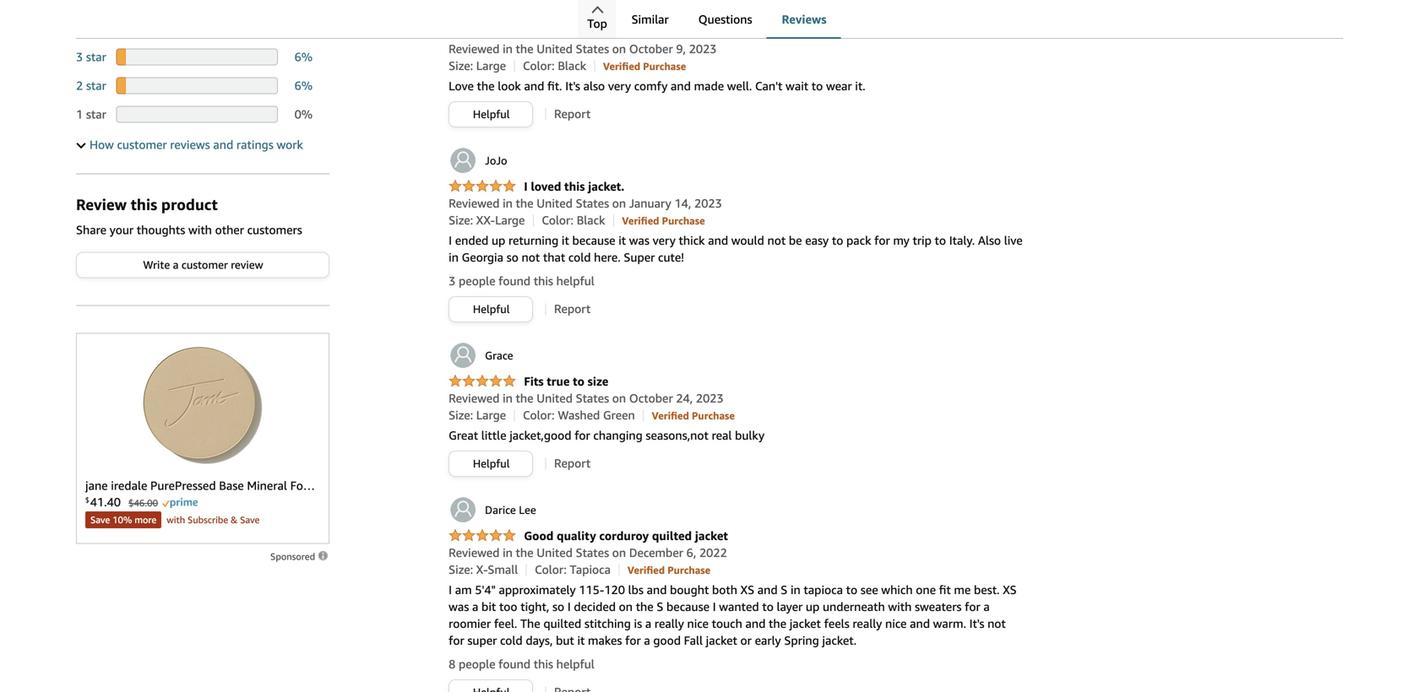 Task type: locate. For each thing, give the bounding box(es) containing it.
verified purchase link for 24,
[[652, 408, 735, 422]]

1 vertical spatial with
[[888, 600, 912, 614]]

color: black
[[523, 59, 586, 73], [542, 213, 605, 227]]

customer right how
[[117, 138, 167, 152]]

verified purchase up comfy
[[603, 60, 686, 72]]

2 6% from the top
[[295, 79, 313, 92]]

sponsored
[[270, 552, 318, 563]]

purchase for 24,
[[692, 410, 735, 422]]

october left '24,'
[[629, 392, 673, 406]]

1 vertical spatial october
[[629, 392, 673, 406]]

1 6% from the top
[[295, 50, 313, 64]]

1 vertical spatial jacket.
[[823, 634, 857, 648]]

helpful down that on the left top of page
[[557, 274, 595, 288]]

1 vertical spatial 6% link
[[295, 79, 313, 92]]

2 nice from the left
[[886, 617, 907, 631]]

black down reviewed in the united states on october 9, 2023
[[558, 59, 586, 73]]

report down jacket,good
[[554, 457, 591, 471]]

0 vertical spatial october
[[629, 42, 673, 56]]

so inside i am 5'4" approximately 115-120 lbs and bought both xs and s in tapioca to see which one fit me best. xs was a bit too tight, so i decided on the s because i wanted to layer up underneath with sweaters for a roomier feel. the quilted stitching is a really nice touch and the jacket feels really nice and warm. it's not for super cold days, but it makes for a good fall jacket or early spring jacket.
[[553, 600, 565, 614]]

3 star from the top
[[86, 107, 106, 121]]

reviewed for reviewed in the united states on december 6, 2022
[[449, 546, 500, 560]]

0 vertical spatial jacket.
[[588, 179, 625, 193]]

also
[[978, 234, 1001, 248]]

reviewed down nice! link
[[449, 42, 500, 56]]

and left the made
[[671, 79, 691, 93]]

2 vertical spatial report link
[[554, 457, 591, 471]]

with down 'which'
[[888, 600, 912, 614]]

helpful down little
[[473, 457, 510, 471]]

up inside 'i ended up returning it because it was very thick and would not be easy to pack for my trip to italy. also live in georgia so not that cold here. super cute!'
[[492, 234, 506, 248]]

star
[[86, 50, 106, 64], [86, 79, 106, 92], [86, 107, 106, 121]]

1 vertical spatial s
[[657, 600, 664, 614]]

1 vertical spatial was
[[449, 600, 469, 614]]

2 star link
[[76, 79, 106, 92]]

1 vertical spatial 3
[[449, 274, 456, 288]]

the down fits true to size link
[[516, 392, 534, 406]]

wear
[[826, 79, 852, 93]]

united for i loved this jacket.
[[537, 196, 573, 210]]

up up georgia
[[492, 234, 506, 248]]

0 vertical spatial it's
[[565, 79, 580, 93]]

a down best.
[[984, 600, 990, 614]]

and
[[524, 79, 544, 93], [671, 79, 691, 93], [213, 138, 233, 152], [708, 234, 728, 248], [647, 583, 667, 597], [758, 583, 778, 597], [746, 617, 766, 631], [910, 617, 930, 631]]

4 size: from the top
[[449, 563, 473, 577]]

0 vertical spatial 6% link
[[295, 50, 313, 64]]

120
[[604, 583, 625, 597]]

6% for 2 star
[[295, 79, 313, 92]]

star right 1
[[86, 107, 106, 121]]

i down the both
[[713, 600, 716, 614]]

large up little
[[476, 408, 506, 422]]

14,
[[675, 196, 692, 210]]

1 horizontal spatial it's
[[970, 617, 985, 631]]

jacket up 2022
[[695, 529, 728, 543]]

2 vertical spatial report
[[554, 457, 591, 471]]

live
[[1004, 234, 1023, 248]]

with
[[188, 223, 212, 237], [888, 600, 912, 614]]

in down fits true to size link
[[503, 392, 513, 406]]

1 horizontal spatial nice
[[886, 617, 907, 631]]

states for it
[[576, 196, 609, 210]]

was inside 'i ended up returning it because it was very thick and would not be easy to pack for my trip to italy. also live in georgia so not that cold here. super cute!'
[[629, 234, 650, 248]]

up inside i am 5'4" approximately 115-120 lbs and bought both xs and s in tapioca to see which one fit me best. xs was a bit too tight, so i decided on the s because i wanted to layer up underneath with sweaters for a roomier feel. the quilted stitching is a really nice touch and the jacket feels really nice and warm. it's not for super cold days, but it makes for a good fall jacket or early spring jacket.
[[806, 600, 820, 614]]

1 vertical spatial quilted
[[544, 617, 582, 631]]

3 size: from the top
[[449, 408, 473, 422]]

size: up 'love'
[[449, 59, 473, 73]]

this down that on the left top of page
[[534, 274, 553, 288]]

on inside i am 5'4" approximately 115-120 lbs and bought both xs and s in tapioca to see which one fit me best. xs was a bit too tight, so i decided on the s because i wanted to layer up underneath with sweaters for a roomier feel. the quilted stitching is a really nice touch and the jacket feels really nice and warm. it's not for super cold days, but it makes for a good fall jacket or early spring jacket.
[[619, 600, 633, 614]]

2 6% link from the top
[[295, 79, 313, 92]]

helpful down but
[[557, 658, 595, 672]]

darice lee
[[485, 504, 536, 517]]

i
[[524, 179, 528, 193], [449, 234, 452, 248], [449, 583, 452, 597], [568, 600, 571, 614], [713, 600, 716, 614]]

review
[[76, 196, 127, 214]]

0 horizontal spatial 3
[[76, 50, 83, 64]]

darice lee link
[[449, 496, 536, 525]]

1 horizontal spatial it
[[578, 634, 585, 648]]

2 found from the top
[[499, 658, 531, 672]]

1 vertical spatial it's
[[970, 617, 985, 631]]

verified up "seasons,not"
[[652, 410, 689, 422]]

underneath
[[823, 600, 885, 614]]

reviewed in the united states on january 14, 2023
[[449, 196, 722, 210]]

1 vertical spatial color: black
[[542, 213, 605, 227]]

2 size: large from the top
[[449, 408, 506, 422]]

pack
[[847, 234, 872, 248]]

cold inside 'i ended up returning it because it was very thick and would not be easy to pack for my trip to italy. also live in georgia so not that cold here. super cute!'
[[569, 250, 591, 264]]

1 horizontal spatial so
[[553, 600, 565, 614]]

1 helpful link from the top
[[450, 102, 532, 127]]

states down size
[[576, 392, 609, 406]]

3 united from the top
[[537, 392, 573, 406]]

0 horizontal spatial it's
[[565, 79, 580, 93]]

people for 3
[[459, 274, 496, 288]]

size: large
[[449, 59, 506, 73], [449, 408, 506, 422]]

size: large up great
[[449, 408, 506, 422]]

2 star from the top
[[86, 79, 106, 92]]

3 down ended at top
[[449, 274, 456, 288]]

1 vertical spatial very
[[653, 234, 676, 248]]

in up size: xx-large
[[503, 196, 513, 210]]

and inside 'i ended up returning it because it was very thick and would not be easy to pack for my trip to italy. also live in georgia so not that cold here. super cute!'
[[708, 234, 728, 248]]

quilted up but
[[544, 617, 582, 631]]

helpful for nice!
[[473, 108, 510, 121]]

3
[[76, 50, 83, 64], [449, 274, 456, 288]]

| image up loved at the left of page
[[546, 108, 546, 120]]

jacket up spring
[[790, 617, 821, 631]]

united
[[537, 42, 573, 56], [537, 196, 573, 210], [537, 392, 573, 406], [537, 546, 573, 560]]

0 vertical spatial star
[[86, 50, 106, 64]]

0 horizontal spatial very
[[608, 79, 631, 93]]

color: for and
[[523, 59, 555, 73]]

| image
[[594, 60, 595, 72], [613, 215, 614, 227], [643, 410, 644, 422], [546, 458, 546, 470], [526, 565, 527, 577], [619, 565, 620, 577], [546, 687, 546, 693]]

black down reviewed in the united states on january 14, 2023
[[577, 213, 605, 227]]

little
[[481, 429, 507, 443]]

1 october from the top
[[629, 42, 673, 56]]

so right tight,
[[553, 600, 565, 614]]

star for 2 star
[[86, 79, 106, 92]]

verified purchase down january
[[622, 215, 705, 227]]

with down product
[[188, 223, 212, 237]]

states
[[576, 42, 609, 56], [576, 196, 609, 210], [576, 392, 609, 406], [576, 546, 609, 560]]

cold down feel.
[[500, 634, 523, 648]]

0 vertical spatial color: black
[[523, 59, 586, 73]]

3 report link from the top
[[554, 457, 591, 471]]

| image for i loved this jacket.
[[533, 215, 534, 227]]

0 vertical spatial report link
[[554, 107, 591, 121]]

1 horizontal spatial very
[[653, 234, 676, 248]]

1 horizontal spatial 3
[[449, 274, 456, 288]]

0 vertical spatial progress bar
[[116, 49, 278, 65]]

customer inside dropdown button
[[117, 138, 167, 152]]

black for because
[[577, 213, 605, 227]]

1 nice from the left
[[687, 617, 709, 631]]

1 horizontal spatial xs
[[1003, 583, 1017, 597]]

united down nice!
[[537, 42, 573, 56]]

nice down 'which'
[[886, 617, 907, 631]]

0 vertical spatial s
[[781, 583, 788, 597]]

states for 115-
[[576, 546, 609, 560]]

on for seasons,not
[[612, 392, 626, 406]]

0 horizontal spatial because
[[572, 234, 616, 248]]

united for fits true to size
[[537, 392, 573, 406]]

am
[[455, 583, 472, 597]]

1 vertical spatial size: large
[[449, 408, 506, 422]]

really
[[655, 617, 684, 631], [853, 617, 882, 631]]

0 vertical spatial customer
[[117, 138, 167, 152]]

thick
[[679, 234, 705, 248]]

report link down that on the left top of page
[[554, 302, 591, 316]]

on
[[612, 42, 626, 56], [612, 196, 626, 210], [612, 392, 626, 406], [612, 546, 626, 560], [619, 600, 633, 614]]

6,
[[687, 546, 697, 560]]

made
[[694, 79, 724, 93]]

people for 8
[[459, 658, 496, 672]]

because inside 'i ended up returning it because it was very thick and would not be easy to pack for my trip to italy. also live in georgia so not that cold here. super cute!'
[[572, 234, 616, 248]]

1 vertical spatial star
[[86, 79, 106, 92]]

it.
[[855, 79, 866, 93]]

0 vertical spatial jacket
[[695, 529, 728, 543]]

cold right that on the left top of page
[[569, 250, 591, 264]]

0 vertical spatial quilted
[[652, 529, 692, 543]]

it's right warm. at the right of page
[[970, 617, 985, 631]]

1 found from the top
[[499, 274, 531, 288]]

1 horizontal spatial with
[[888, 600, 912, 614]]

0 vertical spatial cold
[[569, 250, 591, 264]]

verified for also
[[603, 60, 641, 72]]

for inside 'i ended up returning it because it was very thick and would not be easy to pack for my trip to italy. also live in georgia so not that cold here. super cute!'
[[875, 234, 890, 248]]

best.
[[974, 583, 1000, 597]]

1 vertical spatial people
[[459, 658, 496, 672]]

1 reviewed from the top
[[449, 42, 500, 56]]

decided
[[574, 600, 616, 614]]

for down roomier
[[449, 634, 465, 648]]

0%
[[295, 107, 313, 121]]

1 vertical spatial report link
[[554, 302, 591, 316]]

stitching
[[585, 617, 631, 631]]

1 vertical spatial black
[[577, 213, 605, 227]]

progress bar for 3 star
[[116, 49, 278, 65]]

0 vertical spatial 3
[[76, 50, 83, 64]]

to right easy
[[832, 234, 844, 248]]

4 united from the top
[[537, 546, 573, 560]]

0 horizontal spatial cold
[[500, 634, 523, 648]]

report link for fit.
[[554, 107, 591, 121]]

1 horizontal spatial s
[[781, 583, 788, 597]]

star for 1 star
[[86, 107, 106, 121]]

1 vertical spatial report
[[554, 302, 591, 316]]

1 horizontal spatial jacket.
[[823, 634, 857, 648]]

write
[[143, 259, 170, 272]]

0 horizontal spatial jacket.
[[588, 179, 625, 193]]

size: up ended at top
[[449, 213, 473, 227]]

reviewed for reviewed in the united states on january 14, 2023
[[449, 196, 500, 210]]

in for i loved this jacket.
[[503, 196, 513, 210]]

1 horizontal spatial because
[[667, 600, 710, 614]]

3 helpful link from the top
[[450, 452, 532, 477]]

1 6% link from the top
[[295, 50, 313, 64]]

1 vertical spatial up
[[806, 600, 820, 614]]

| image down '8 people found this helpful'
[[546, 687, 546, 693]]

0 vertical spatial so
[[507, 250, 519, 264]]

size: up am
[[449, 563, 473, 577]]

progress bar
[[116, 49, 278, 65], [116, 77, 278, 94], [116, 106, 278, 123]]

was up super at left top
[[629, 234, 650, 248]]

really up "good"
[[655, 617, 684, 631]]

1 vertical spatial helpful
[[557, 658, 595, 672]]

3 for 3 star
[[76, 50, 83, 64]]

color: black up fit.
[[523, 59, 586, 73]]

verified up also
[[603, 60, 641, 72]]

3 for 3 people found this helpful
[[449, 274, 456, 288]]

black
[[558, 59, 586, 73], [577, 213, 605, 227]]

jojo link
[[449, 146, 507, 175]]

3 report from the top
[[554, 457, 591, 471]]

1 horizontal spatial up
[[806, 600, 820, 614]]

2 october from the top
[[629, 392, 673, 406]]

| image up jacket,good
[[514, 410, 515, 422]]

united for nice!
[[537, 42, 573, 56]]

too
[[499, 600, 518, 614]]

nice!
[[524, 25, 552, 39]]

report down fit.
[[554, 107, 591, 121]]

star right 2 at the left of the page
[[86, 79, 106, 92]]

size: for reviewed in the united states on january 14, 2023
[[449, 213, 473, 227]]

and right "thick"
[[708, 234, 728, 248]]

1 vertical spatial jacket
[[790, 617, 821, 631]]

states for changing
[[576, 392, 609, 406]]

feel.
[[494, 617, 517, 631]]

for left my
[[875, 234, 890, 248]]

expand image
[[76, 139, 86, 149]]

it right but
[[578, 634, 585, 648]]

1 report from the top
[[554, 107, 591, 121]]

purchase up real
[[692, 410, 735, 422]]

leave feedback on sponsored ad element
[[270, 552, 330, 563]]

0 vertical spatial report
[[554, 107, 591, 121]]

i inside 'i ended up returning it because it was very thick and would not be easy to pack for my trip to italy. also live in georgia so not that cold here. super cute!'
[[449, 234, 452, 248]]

the down nice!
[[516, 42, 534, 56]]

0 horizontal spatial was
[[449, 600, 469, 614]]

0 vertical spatial black
[[558, 59, 586, 73]]

1 horizontal spatial cold
[[569, 250, 591, 264]]

2 size: from the top
[[449, 213, 473, 227]]

verified purchase down '24,'
[[652, 410, 735, 422]]

2 vertical spatial helpful link
[[450, 452, 532, 477]]

for
[[875, 234, 890, 248], [575, 429, 590, 443], [965, 600, 981, 614], [449, 634, 465, 648], [625, 634, 641, 648]]

2 states from the top
[[576, 196, 609, 210]]

helpful down 3 people found this helpful
[[473, 303, 510, 316]]

2 helpful from the top
[[557, 658, 595, 672]]

0 horizontal spatial customer
[[117, 138, 167, 152]]

report for it
[[554, 302, 591, 316]]

and up the or in the right of the page
[[746, 617, 766, 631]]

0 vertical spatial helpful link
[[450, 102, 532, 127]]

was inside i am 5'4" approximately 115-120 lbs and bought both xs and s in tapioca to see which one fit me best. xs was a bit too tight, so i decided on the s because i wanted to layer up underneath with sweaters for a roomier feel. the quilted stitching is a really nice touch and the jacket feels really nice and warm. it's not for super cold days, but it makes for a good fall jacket or early spring jacket.
[[449, 600, 469, 614]]

was down am
[[449, 600, 469, 614]]

color: up fit.
[[523, 59, 555, 73]]

xs
[[741, 583, 755, 597], [1003, 583, 1017, 597]]

fits true to size link
[[449, 375, 609, 390]]

2 people from the top
[[459, 658, 496, 672]]

italy.
[[950, 234, 975, 248]]

1 vertical spatial because
[[667, 600, 710, 614]]

4 states from the top
[[576, 546, 609, 560]]

report link
[[554, 107, 591, 121], [554, 302, 591, 316], [554, 457, 591, 471]]

found for so
[[499, 274, 531, 288]]

0 horizontal spatial xs
[[741, 583, 755, 597]]

reviewed in the united states on october 24, 2023
[[449, 392, 724, 406]]

1 horizontal spatial really
[[853, 617, 882, 631]]

purchase for 14,
[[662, 215, 705, 227]]

1 people from the top
[[459, 274, 496, 288]]

lee
[[519, 504, 536, 517]]

wait
[[786, 79, 809, 93]]

it inside i am 5'4" approximately 115-120 lbs and bought both xs and s in tapioca to see which one fit me best. xs was a bit too tight, so i decided on the s because i wanted to layer up underneath with sweaters for a roomier feel. the quilted stitching is a really nice touch and the jacket feels really nice and warm. it's not for super cold days, but it makes for a good fall jacket or early spring jacket.
[[578, 634, 585, 648]]

0 vertical spatial 2023
[[689, 42, 717, 56]]

up
[[492, 234, 506, 248], [806, 600, 820, 614]]

so up 3 people found this helpful
[[507, 250, 519, 264]]

on for 120
[[612, 546, 626, 560]]

verified for lbs
[[628, 565, 665, 577]]

which
[[882, 583, 913, 597]]

3 star link
[[76, 50, 106, 64]]

1 vertical spatial large
[[495, 213, 525, 227]]

0 vertical spatial because
[[572, 234, 616, 248]]

0 horizontal spatial really
[[655, 617, 684, 631]]

helpful link down look
[[450, 102, 532, 127]]

2 vertical spatial star
[[86, 107, 106, 121]]

1 progress bar from the top
[[116, 49, 278, 65]]

1 helpful from the top
[[557, 274, 595, 288]]

found down days,
[[499, 658, 531, 672]]

verified purchase link down '24,'
[[652, 408, 735, 422]]

verified purchase link
[[603, 59, 686, 73], [622, 213, 705, 227], [652, 408, 735, 422], [628, 563, 711, 577]]

1 report link from the top
[[554, 107, 591, 121]]

so
[[507, 250, 519, 264], [553, 600, 565, 614]]

star up the 2 star link
[[86, 50, 106, 64]]

i left ended at top
[[449, 234, 452, 248]]

0 vertical spatial not
[[768, 234, 786, 248]]

| image up returning
[[533, 215, 534, 227]]

cold
[[569, 250, 591, 264], [500, 634, 523, 648]]

size: for reviewed in the united states on october 9, 2023
[[449, 59, 473, 73]]

states for fit.
[[576, 42, 609, 56]]

color:
[[523, 59, 555, 73], [542, 213, 574, 227], [523, 408, 555, 422], [535, 563, 567, 577]]

0 vertical spatial large
[[476, 59, 506, 73]]

in up small
[[503, 546, 513, 560]]

not
[[768, 234, 786, 248], [522, 250, 540, 264], [988, 617, 1006, 631]]

6% for 3 star
[[295, 50, 313, 64]]

1 size: large from the top
[[449, 59, 506, 73]]

0 horizontal spatial with
[[188, 223, 212, 237]]

1 star from the top
[[86, 50, 106, 64]]

states down top
[[576, 42, 609, 56]]

december
[[629, 546, 684, 560]]

0 vertical spatial size: large
[[449, 59, 506, 73]]

2 vertical spatial progress bar
[[116, 106, 278, 123]]

0 vertical spatial 6%
[[295, 50, 313, 64]]

1 vertical spatial so
[[553, 600, 565, 614]]

3 helpful from the top
[[473, 457, 510, 471]]

report link down jacket,good
[[554, 457, 591, 471]]

2 horizontal spatial not
[[988, 617, 1006, 631]]

2 reviewed from the top
[[449, 196, 500, 210]]

true
[[547, 375, 570, 389]]

not down returning
[[522, 250, 540, 264]]

1 horizontal spatial was
[[629, 234, 650, 248]]

reviewed
[[449, 42, 500, 56], [449, 196, 500, 210], [449, 392, 500, 406], [449, 546, 500, 560]]

1 horizontal spatial not
[[768, 234, 786, 248]]

verified purchase link down december
[[628, 563, 711, 577]]

2 vertical spatial jacket
[[706, 634, 738, 648]]

all 1 star reviews element
[[76, 107, 106, 121]]

2 progress bar from the top
[[116, 77, 278, 94]]

on for it's
[[612, 42, 626, 56]]

2023 right 9,
[[689, 42, 717, 56]]

1 vertical spatial 6%
[[295, 79, 313, 92]]

1 states from the top
[[576, 42, 609, 56]]

2 vertical spatial 2023
[[696, 392, 724, 406]]

4 reviewed from the top
[[449, 546, 500, 560]]

size: large up 'love'
[[449, 59, 506, 73]]

lbs
[[628, 583, 644, 597]]

1 helpful from the top
[[473, 108, 510, 121]]

verified purchase for 24,
[[652, 410, 735, 422]]

october down similar
[[629, 42, 673, 56]]

0 horizontal spatial up
[[492, 234, 506, 248]]

1 vertical spatial helpful link
[[450, 297, 532, 322]]

size: large for love
[[449, 59, 506, 73]]

in inside i am 5'4" approximately 115-120 lbs and bought both xs and s in tapioca to see which one fit me best. xs was a bit too tight, so i decided on the s because i wanted to layer up underneath with sweaters for a roomier feel. the quilted stitching is a really nice touch and the jacket feels really nice and warm. it's not for super cold days, but it makes for a good fall jacket or early spring jacket.
[[791, 583, 801, 597]]

seasons,not
[[646, 429, 709, 443]]

star for 3 star
[[86, 50, 106, 64]]

1 vertical spatial 2023
[[695, 196, 722, 210]]

helpful link down 3 people found this helpful
[[450, 297, 532, 322]]

trip
[[913, 234, 932, 248]]

it's right fit.
[[565, 79, 580, 93]]

found
[[499, 274, 531, 288], [499, 658, 531, 672]]

large
[[476, 59, 506, 73], [495, 213, 525, 227], [476, 408, 506, 422]]

makes
[[588, 634, 622, 648]]

0 horizontal spatial not
[[522, 250, 540, 264]]

people
[[459, 274, 496, 288], [459, 658, 496, 672]]

very right also
[[608, 79, 631, 93]]

sweaters
[[915, 600, 962, 614]]

verified purchase link for 14,
[[622, 213, 705, 227]]

i inside i loved this jacket. link
[[524, 179, 528, 193]]

size: xx-large
[[449, 213, 525, 227]]

report link for it
[[554, 302, 591, 316]]

people down super
[[459, 658, 496, 672]]

color: up returning
[[542, 213, 574, 227]]

3 states from the top
[[576, 392, 609, 406]]

in inside 'i ended up returning it because it was very thick and would not be easy to pack for my trip to italy. also live in georgia so not that cold here. super cute!'
[[449, 250, 459, 264]]

verified for real
[[652, 410, 689, 422]]

2 report from the top
[[554, 302, 591, 316]]

verified purchase link for 9,
[[603, 59, 686, 73]]

2 united from the top
[[537, 196, 573, 210]]

0 horizontal spatial so
[[507, 250, 519, 264]]

3 reviewed from the top
[[449, 392, 500, 406]]

2
[[76, 79, 83, 92]]

1 united from the top
[[537, 42, 573, 56]]

purchase up love the look and fit. it's also very comfy and made well.  can't wait to wear it.
[[643, 60, 686, 72]]

the down i loved this jacket. link
[[516, 196, 534, 210]]

helpful for 3 people found this helpful
[[557, 274, 595, 288]]

2 vertical spatial large
[[476, 408, 506, 422]]

0 vertical spatial was
[[629, 234, 650, 248]]

verified for it
[[622, 215, 660, 227]]

size: for reviewed in the united states on december 6, 2022
[[449, 563, 473, 577]]

states down i loved this jacket.
[[576, 196, 609, 210]]

0 vertical spatial up
[[492, 234, 506, 248]]

for down color: washed green
[[575, 429, 590, 443]]

i left am
[[449, 583, 452, 597]]

2 vertical spatial not
[[988, 617, 1006, 631]]

customer down share your thoughts with other customers
[[182, 259, 228, 272]]

0 horizontal spatial it
[[562, 234, 569, 248]]

color: for returning
[[542, 213, 574, 227]]

2 report link from the top
[[554, 302, 591, 316]]

color: up approximately
[[535, 563, 567, 577]]

xx-
[[476, 213, 495, 227]]

large up look
[[476, 59, 506, 73]]

helpful
[[473, 108, 510, 121], [473, 303, 510, 316], [473, 457, 510, 471]]

| image
[[514, 60, 515, 72], [546, 108, 546, 120], [533, 215, 534, 227], [546, 304, 546, 315], [514, 410, 515, 422]]

really down underneath
[[853, 617, 882, 631]]

purchase down 14,
[[662, 215, 705, 227]]

united down true at the left of page
[[537, 392, 573, 406]]

1 vertical spatial found
[[499, 658, 531, 672]]

3 star
[[76, 50, 106, 64]]

1 size: from the top
[[449, 59, 473, 73]]



Task type: describe. For each thing, give the bounding box(es) containing it.
8
[[449, 658, 456, 672]]

the down good
[[516, 546, 534, 560]]

verified purchase link for 6,
[[628, 563, 711, 577]]

this down days,
[[534, 658, 553, 672]]

to right trip
[[935, 234, 946, 248]]

helpful for 8 people found this helpful
[[557, 658, 595, 672]]

| image up '120' at the bottom
[[619, 565, 620, 577]]

1 horizontal spatial quilted
[[652, 529, 692, 543]]

| image for fits true to size
[[514, 410, 515, 422]]

similar
[[632, 12, 669, 26]]

to right wait
[[812, 79, 823, 93]]

cold inside i am 5'4" approximately 115-120 lbs and bought both xs and s in tapioca to see which one fit me best. xs was a bit too tight, so i decided on the s because i wanted to layer up underneath with sweaters for a roomier feel. the quilted stitching is a really nice touch and the jacket feels really nice and warm. it's not for super cold days, but it makes for a good fall jacket or early spring jacket.
[[500, 634, 523, 648]]

purchase for 9,
[[643, 60, 686, 72]]

top
[[587, 16, 607, 30]]

verified purchase for 9,
[[603, 60, 686, 72]]

| image down reviewed in the united states on january 14, 2023
[[613, 215, 614, 227]]

to up underneath
[[846, 583, 858, 597]]

and up layer
[[758, 583, 778, 597]]

both
[[712, 583, 738, 597]]

changing
[[594, 429, 643, 443]]

real
[[712, 429, 732, 443]]

color: tapioca
[[535, 563, 611, 577]]

how customer reviews and ratings work button
[[76, 136, 303, 153]]

to left layer
[[762, 600, 774, 614]]

2 xs from the left
[[1003, 583, 1017, 597]]

returning
[[509, 234, 559, 248]]

small
[[488, 563, 518, 577]]

color: black for fit.
[[523, 59, 586, 73]]

share
[[76, 223, 107, 237]]

| image up also
[[594, 60, 595, 72]]

helpful link for nice!
[[450, 102, 532, 127]]

large for nice!
[[476, 59, 506, 73]]

3 progress bar from the top
[[116, 106, 278, 123]]

roomier
[[449, 617, 491, 631]]

jacket. inside i am 5'4" approximately 115-120 lbs and bought both xs and s in tapioca to see which one fit me best. xs was a bit too tight, so i decided on the s because i wanted to layer up underneath with sweaters for a roomier feel. the quilted stitching is a really nice touch and the jacket feels really nice and warm. it's not for super cold days, but it makes for a good fall jacket or early spring jacket.
[[823, 634, 857, 648]]

ended
[[455, 234, 489, 248]]

quilted inside i am 5'4" approximately 115-120 lbs and bought both xs and s in tapioca to see which one fit me best. xs was a bit too tight, so i decided on the s because i wanted to layer up underneath with sweaters for a roomier feel. the quilted stitching is a really nice touch and the jacket feels really nice and warm. it's not for super cold days, but it makes for a good fall jacket or early spring jacket.
[[544, 617, 582, 631]]

approximately
[[499, 583, 576, 597]]

january
[[629, 196, 672, 210]]

grace link
[[449, 341, 513, 370]]

| image up approximately
[[526, 565, 527, 577]]

| image right green on the bottom of the page
[[643, 410, 644, 422]]

my
[[893, 234, 910, 248]]

nice! link
[[449, 25, 552, 40]]

the up is at bottom
[[636, 600, 654, 614]]

2023 for reviewed in the united states on october 9, 2023
[[689, 42, 717, 56]]

days,
[[526, 634, 553, 648]]

me
[[954, 583, 971, 597]]

a right is at bottom
[[645, 617, 652, 631]]

bit
[[482, 600, 496, 614]]

review
[[231, 259, 263, 272]]

georgia
[[462, 250, 504, 264]]

large for fits true to size
[[476, 408, 506, 422]]

with inside i am 5'4" approximately 115-120 lbs and bought both xs and s in tapioca to see which one fit me best. xs was a bit too tight, so i decided on the s because i wanted to layer up underneath with sweaters for a roomier feel. the quilted stitching is a really nice touch and the jacket feels really nice and warm. it's not for super cold days, but it makes for a good fall jacket or early spring jacket.
[[888, 600, 912, 614]]

darice
[[485, 504, 516, 517]]

helpful link for fits true to size
[[450, 452, 532, 477]]

wanted
[[719, 600, 759, 614]]

comfy
[[634, 79, 668, 93]]

love
[[449, 79, 474, 93]]

reviewed for reviewed in the united states on october 24, 2023
[[449, 392, 500, 406]]

it's inside i am 5'4" approximately 115-120 lbs and bought both xs and s in tapioca to see which one fit me best. xs was a bit too tight, so i decided on the s because i wanted to layer up underneath with sweaters for a roomier feel. the quilted stitching is a really nice touch and the jacket feels really nice and warm. it's not for super cold days, but it makes for a good fall jacket or early spring jacket.
[[970, 617, 985, 631]]

i ended up returning it because it was very thick and would not be easy to pack for my trip to italy. also live in georgia so not that cold here. super cute!
[[449, 234, 1023, 264]]

9,
[[676, 42, 686, 56]]

super
[[624, 250, 655, 264]]

your
[[110, 223, 134, 237]]

can't
[[755, 79, 783, 93]]

0 percent of reviews have 1 stars element
[[295, 107, 313, 121]]

1 really from the left
[[655, 617, 684, 631]]

8 people found this helpful
[[449, 658, 595, 672]]

fits true to size
[[524, 375, 609, 389]]

reviews
[[170, 138, 210, 152]]

i loved this jacket.
[[524, 179, 625, 193]]

2 horizontal spatial it
[[619, 234, 626, 248]]

0 horizontal spatial s
[[657, 600, 664, 614]]

0 vertical spatial very
[[608, 79, 631, 93]]

| image down 3 people found this helpful
[[546, 304, 546, 315]]

the up early
[[769, 617, 787, 631]]

grace
[[485, 349, 513, 362]]

corduroy
[[599, 529, 649, 543]]

for down is at bottom
[[625, 634, 641, 648]]

a left "good"
[[644, 634, 650, 648]]

size: large for great
[[449, 408, 506, 422]]

1 vertical spatial not
[[522, 250, 540, 264]]

and inside dropdown button
[[213, 138, 233, 152]]

progress bar for 2 star
[[116, 77, 278, 94]]

size: x-small
[[449, 563, 518, 577]]

found for too
[[499, 658, 531, 672]]

size: for reviewed in the united states on october 24, 2023
[[449, 408, 473, 422]]

because inside i am 5'4" approximately 115-120 lbs and bought both xs and s in tapioca to see which one fit me best. xs was a bit too tight, so i decided on the s because i wanted to layer up underneath with sweaters for a roomier feel. the quilted stitching is a really nice touch and the jacket feels really nice and warm. it's not for super cold days, but it makes for a good fall jacket or early spring jacket.
[[667, 600, 710, 614]]

great
[[449, 429, 478, 443]]

report for changing
[[554, 457, 591, 471]]

color: black for it
[[542, 213, 605, 227]]

color: for approximately
[[535, 563, 567, 577]]

in for good quality corduroy quilted jacket
[[503, 546, 513, 560]]

bulky
[[735, 429, 765, 443]]

to up reviewed in the united states on october 24, 2023
[[573, 375, 585, 389]]

october for 9,
[[629, 42, 673, 56]]

reviews
[[782, 12, 827, 26]]

october for 24,
[[629, 392, 673, 406]]

tight,
[[521, 600, 550, 614]]

black for it's
[[558, 59, 586, 73]]

look
[[498, 79, 521, 93]]

so inside 'i ended up returning it because it was very thick and would not be easy to pack for my trip to italy. also live in georgia so not that cold here. super cute!'
[[507, 250, 519, 264]]

2 star
[[76, 79, 106, 92]]

early
[[755, 634, 781, 648]]

0 vertical spatial with
[[188, 223, 212, 237]]

2 helpful from the top
[[473, 303, 510, 316]]

review this product
[[76, 196, 218, 214]]

bought
[[670, 583, 709, 597]]

6% link for 3 star
[[295, 50, 313, 64]]

3 people found this helpful
[[449, 274, 595, 288]]

how customer reviews and ratings work
[[90, 138, 303, 152]]

thoughts
[[137, 223, 185, 237]]

i for i loved this jacket.
[[524, 179, 528, 193]]

i for i am 5'4" approximately 115-120 lbs and bought both xs and s in tapioca to see which one fit me best. xs was a bit too tight, so i decided on the s because i wanted to layer up underneath with sweaters for a roomier feel. the quilted stitching is a really nice touch and the jacket feels really nice and warm. it's not for super cold days, but it makes for a good fall jacket or early spring jacket.
[[449, 583, 452, 597]]

good
[[653, 634, 681, 648]]

| image for nice!
[[514, 60, 515, 72]]

is
[[634, 617, 642, 631]]

see
[[861, 583, 878, 597]]

love the look and fit. it's also very comfy and made well.  can't wait to wear it.
[[449, 79, 866, 93]]

jacket,good
[[510, 429, 572, 443]]

very inside 'i ended up returning it because it was very thick and would not be easy to pack for my trip to italy. also live in georgia so not that cold here. super cute!'
[[653, 234, 676, 248]]

2 really from the left
[[853, 617, 882, 631]]

also
[[584, 79, 605, 93]]

super
[[468, 634, 497, 648]]

2023 for reviewed in the united states on october 24, 2023
[[696, 392, 724, 406]]

the
[[521, 617, 541, 631]]

well.
[[727, 79, 752, 93]]

in for fits true to size
[[503, 392, 513, 406]]

not inside i am 5'4" approximately 115-120 lbs and bought both xs and s in tapioca to see which one fit me best. xs was a bit too tight, so i decided on the s because i wanted to layer up underneath with sweaters for a roomier feel. the quilted stitching is a really nice touch and the jacket feels really nice and warm. it's not for super cold days, but it makes for a good fall jacket or early spring jacket.
[[988, 617, 1006, 631]]

2 helpful link from the top
[[450, 297, 532, 322]]

i loved this jacket. link
[[449, 179, 625, 195]]

i am 5'4" approximately 115-120 lbs and bought both xs and s in tapioca to see which one fit me best. xs was a bit too tight, so i decided on the s because i wanted to layer up underneath with sweaters for a roomier feel. the quilted stitching is a really nice touch and the jacket feels really nice and warm. it's not for super cold days, but it makes for a good fall jacket or early spring jacket.
[[449, 583, 1017, 648]]

great little jacket,good for changing seasons,not real bulky
[[449, 429, 765, 443]]

| image down jacket,good
[[546, 458, 546, 470]]

questions
[[699, 12, 752, 26]]

verified purchase for 14,
[[622, 215, 705, 227]]

work
[[277, 138, 303, 152]]

layer
[[777, 600, 803, 614]]

tapioca
[[804, 583, 843, 597]]

bar chart at 0 percent element
[[116, 106, 278, 123]]

the left look
[[477, 79, 495, 93]]

this up thoughts
[[131, 196, 157, 214]]

1 vertical spatial customer
[[182, 259, 228, 272]]

size
[[588, 375, 609, 389]]

purchase for 6,
[[668, 565, 711, 577]]

i left decided
[[568, 600, 571, 614]]

green
[[603, 408, 635, 422]]

write a customer review
[[143, 259, 263, 272]]

reviewed for reviewed in the united states on october 9, 2023
[[449, 42, 500, 56]]

1
[[76, 107, 83, 121]]

a left 'bit'
[[472, 600, 479, 614]]

here.
[[594, 250, 621, 264]]

6% link for 2 star
[[295, 79, 313, 92]]

i for i ended up returning it because it was very thick and would not be easy to pack for my trip to italy. also live in georgia so not that cold here. super cute!
[[449, 234, 452, 248]]

ratings
[[237, 138, 274, 152]]

and left fit.
[[524, 79, 544, 93]]

and right the lbs on the left of the page
[[647, 583, 667, 597]]

on for because
[[612, 196, 626, 210]]

united for good quality corduroy quilted jacket
[[537, 546, 573, 560]]

product
[[161, 196, 218, 214]]

helpful for fits true to size
[[473, 457, 510, 471]]

good quality corduroy quilted jacket link
[[449, 529, 728, 545]]

good quality corduroy quilted jacket
[[524, 529, 728, 543]]

quality
[[557, 529, 596, 543]]

report for fit.
[[554, 107, 591, 121]]

this up reviewed in the united states on january 14, 2023
[[564, 179, 585, 193]]

fit
[[939, 583, 951, 597]]

color: for for
[[523, 408, 555, 422]]

verified purchase for 6,
[[628, 565, 711, 577]]

for down me
[[965, 600, 981, 614]]

and down sweaters
[[910, 617, 930, 631]]

2023 for reviewed in the united states on january 14, 2023
[[695, 196, 722, 210]]

in for nice!
[[503, 42, 513, 56]]

warm.
[[933, 617, 967, 631]]

1 xs from the left
[[741, 583, 755, 597]]

a inside write a customer review link
[[173, 259, 179, 272]]

sponsored link
[[270, 549, 330, 566]]

washed
[[558, 408, 600, 422]]

report link for changing
[[554, 457, 591, 471]]



Task type: vqa. For each thing, say whether or not it's contained in the screenshot.
That
yes



